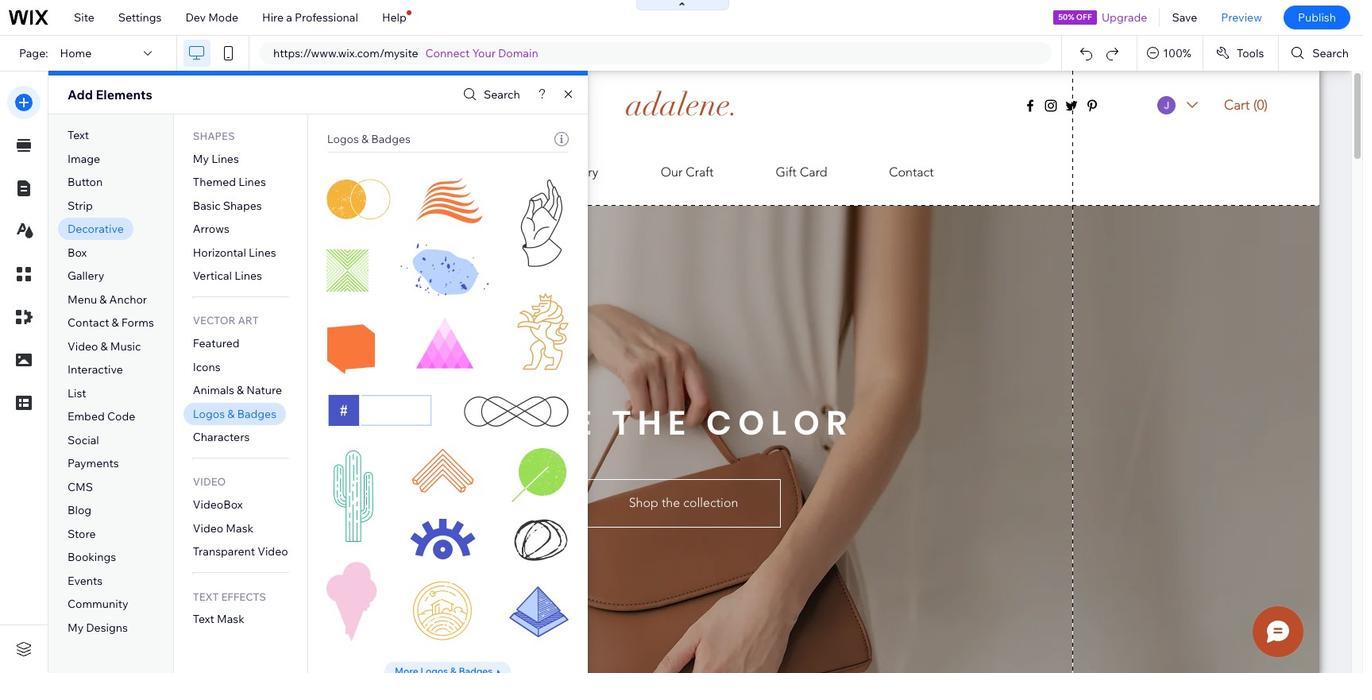 Task type: describe. For each thing, give the bounding box(es) containing it.
community
[[68, 597, 128, 612]]

upgrade
[[1102, 10, 1148, 25]]

https://www.wix.com/mysite connect your domain
[[273, 46, 539, 60]]

video right transparent
[[258, 545, 288, 559]]

preview
[[1222, 10, 1263, 25]]

themed
[[193, 175, 236, 189]]

effects
[[221, 590, 266, 603]]

1 vertical spatial logos & badges
[[193, 407, 277, 421]]

horizontal
[[193, 245, 246, 260]]

vector
[[193, 314, 236, 327]]

gallery
[[68, 269, 104, 283]]

add elements
[[68, 87, 152, 103]]

1 horizontal spatial search
[[1313, 46, 1349, 60]]

decorative
[[68, 222, 124, 236]]

hire
[[262, 10, 284, 25]]

video mask
[[193, 521, 254, 536]]

publish
[[1299, 10, 1337, 25]]

home
[[60, 46, 92, 60]]

dev mode
[[186, 10, 238, 25]]

transparent video
[[193, 545, 288, 559]]

1 vertical spatial logos
[[193, 407, 225, 421]]

characters
[[193, 430, 250, 445]]

code
[[107, 410, 135, 424]]

social
[[68, 433, 99, 447]]

button
[[68, 175, 103, 189]]

100%
[[1164, 46, 1192, 60]]

help
[[382, 10, 407, 25]]

horizontal lines
[[193, 245, 276, 260]]

your
[[472, 46, 496, 60]]

tools
[[1237, 46, 1265, 60]]

video for video & music
[[68, 339, 98, 354]]

text for text
[[68, 128, 89, 142]]

lines for horizontal lines
[[249, 245, 276, 260]]

lines for themed lines
[[239, 175, 266, 189]]

videobox
[[193, 498, 243, 512]]

video & music
[[68, 339, 141, 354]]

save
[[1173, 10, 1198, 25]]

themed lines
[[193, 175, 266, 189]]

site
[[74, 10, 94, 25]]

preview button
[[1210, 0, 1275, 35]]

animals
[[193, 383, 234, 398]]

animals & nature
[[193, 383, 282, 398]]

menu
[[68, 292, 97, 307]]

50%
[[1059, 12, 1075, 22]]

connect
[[426, 46, 470, 60]]

contact & forms
[[68, 316, 154, 330]]

1 horizontal spatial logos
[[327, 132, 359, 146]]

my lines
[[193, 152, 239, 166]]

50% off
[[1059, 12, 1093, 22]]

events
[[68, 574, 103, 588]]

1 vertical spatial badges
[[237, 407, 277, 421]]

icons
[[193, 360, 221, 374]]

0 vertical spatial logos & badges
[[327, 132, 411, 146]]

music
[[110, 339, 141, 354]]

vector art
[[193, 314, 259, 327]]

publish button
[[1284, 6, 1351, 29]]

settings
[[118, 10, 162, 25]]

designs
[[86, 621, 128, 635]]

mode
[[208, 10, 238, 25]]

domain
[[498, 46, 539, 60]]



Task type: locate. For each thing, give the bounding box(es) containing it.
0 horizontal spatial logos
[[193, 407, 225, 421]]

video down contact
[[68, 339, 98, 354]]

strip
[[68, 198, 93, 213]]

dev
[[186, 10, 206, 25]]

100% button
[[1138, 36, 1203, 71]]

1 vertical spatial search button
[[459, 83, 520, 106]]

video down videobox
[[193, 521, 223, 536]]

0 horizontal spatial search
[[484, 87, 520, 102]]

lines up vertical lines
[[249, 245, 276, 260]]

video up videobox
[[193, 476, 226, 488]]

text down text effects
[[193, 612, 215, 627]]

text effects
[[193, 590, 266, 603]]

lines for vertical lines
[[235, 269, 262, 283]]

mask down text effects
[[217, 612, 245, 627]]

cms
[[68, 480, 93, 494]]

0 vertical spatial search button
[[1280, 36, 1364, 71]]

search button down publish button
[[1280, 36, 1364, 71]]

1 vertical spatial search
[[484, 87, 520, 102]]

1 horizontal spatial badges
[[371, 132, 411, 146]]

anchor
[[109, 292, 147, 307]]

arrows
[[193, 222, 230, 236]]

a
[[286, 10, 292, 25]]

art
[[238, 314, 259, 327]]

add
[[68, 87, 93, 103]]

0 horizontal spatial badges
[[237, 407, 277, 421]]

mask up transparent video
[[226, 521, 254, 536]]

1 vertical spatial shapes
[[223, 198, 262, 213]]

&
[[362, 132, 369, 146], [100, 292, 107, 307], [112, 316, 119, 330], [101, 339, 108, 354], [237, 383, 244, 398], [227, 407, 235, 421]]

1 horizontal spatial my
[[193, 152, 209, 166]]

lines down horizontal lines
[[235, 269, 262, 283]]

0 horizontal spatial search button
[[459, 83, 520, 106]]

hire a professional
[[262, 10, 358, 25]]

blog
[[68, 503, 92, 518]]

0 vertical spatial logos
[[327, 132, 359, 146]]

embed
[[68, 410, 105, 424]]

lines
[[212, 152, 239, 166], [239, 175, 266, 189], [249, 245, 276, 260], [235, 269, 262, 283]]

search down publish
[[1313, 46, 1349, 60]]

my for my designs
[[68, 621, 84, 635]]

save button
[[1161, 0, 1210, 35]]

search
[[1313, 46, 1349, 60], [484, 87, 520, 102]]

text for text mask
[[193, 612, 215, 627]]

lines up themed lines
[[212, 152, 239, 166]]

nature
[[247, 383, 282, 398]]

0 vertical spatial shapes
[[193, 129, 235, 142]]

featured
[[193, 336, 240, 351]]

shapes down themed lines
[[223, 198, 262, 213]]

badges
[[371, 132, 411, 146], [237, 407, 277, 421]]

1 horizontal spatial search button
[[1280, 36, 1364, 71]]

lines up the basic shapes
[[239, 175, 266, 189]]

logos & badges
[[327, 132, 411, 146], [193, 407, 277, 421]]

my
[[193, 152, 209, 166], [68, 621, 84, 635]]

text
[[68, 128, 89, 142], [193, 590, 219, 603], [193, 612, 215, 627]]

embed code
[[68, 410, 135, 424]]

off
[[1077, 12, 1093, 22]]

payments
[[68, 456, 119, 471]]

image
[[68, 152, 100, 166]]

0 horizontal spatial my
[[68, 621, 84, 635]]

lines for my lines
[[212, 152, 239, 166]]

text for text effects
[[193, 590, 219, 603]]

store
[[68, 527, 96, 541]]

1 vertical spatial my
[[68, 621, 84, 635]]

video
[[68, 339, 98, 354], [193, 476, 226, 488], [193, 521, 223, 536], [258, 545, 288, 559]]

interactive
[[68, 363, 123, 377]]

tools button
[[1204, 36, 1279, 71]]

video for video
[[193, 476, 226, 488]]

basic shapes
[[193, 198, 262, 213]]

list
[[68, 386, 86, 400]]

search down 'domain'
[[484, 87, 520, 102]]

elements
[[96, 87, 152, 103]]

search button down your
[[459, 83, 520, 106]]

shapes
[[193, 129, 235, 142], [223, 198, 262, 213]]

mask
[[226, 521, 254, 536], [217, 612, 245, 627]]

bookings
[[68, 550, 116, 565]]

0 vertical spatial text
[[68, 128, 89, 142]]

contact
[[68, 316, 109, 330]]

0 vertical spatial mask
[[226, 521, 254, 536]]

vertical lines
[[193, 269, 262, 283]]

0 vertical spatial search
[[1313, 46, 1349, 60]]

basic
[[193, 198, 221, 213]]

text up text mask at the left bottom
[[193, 590, 219, 603]]

https://www.wix.com/mysite
[[273, 46, 418, 60]]

logos
[[327, 132, 359, 146], [193, 407, 225, 421]]

my for my lines
[[193, 152, 209, 166]]

vertical
[[193, 269, 232, 283]]

1 vertical spatial mask
[[217, 612, 245, 627]]

mask for text mask
[[217, 612, 245, 627]]

transparent
[[193, 545, 255, 559]]

box
[[68, 245, 87, 260]]

1 vertical spatial text
[[193, 590, 219, 603]]

0 horizontal spatial logos & badges
[[193, 407, 277, 421]]

mask for video mask
[[226, 521, 254, 536]]

search button
[[1280, 36, 1364, 71], [459, 83, 520, 106]]

video for video mask
[[193, 521, 223, 536]]

my designs
[[68, 621, 128, 635]]

shapes up my lines
[[193, 129, 235, 142]]

my left designs
[[68, 621, 84, 635]]

my up themed
[[193, 152, 209, 166]]

2 vertical spatial text
[[193, 612, 215, 627]]

0 vertical spatial badges
[[371, 132, 411, 146]]

forms
[[121, 316, 154, 330]]

professional
[[295, 10, 358, 25]]

1 horizontal spatial logos & badges
[[327, 132, 411, 146]]

text up image
[[68, 128, 89, 142]]

0 vertical spatial my
[[193, 152, 209, 166]]

menu & anchor
[[68, 292, 147, 307]]

text mask
[[193, 612, 245, 627]]



Task type: vqa. For each thing, say whether or not it's contained in the screenshot.
DOMAIN
yes



